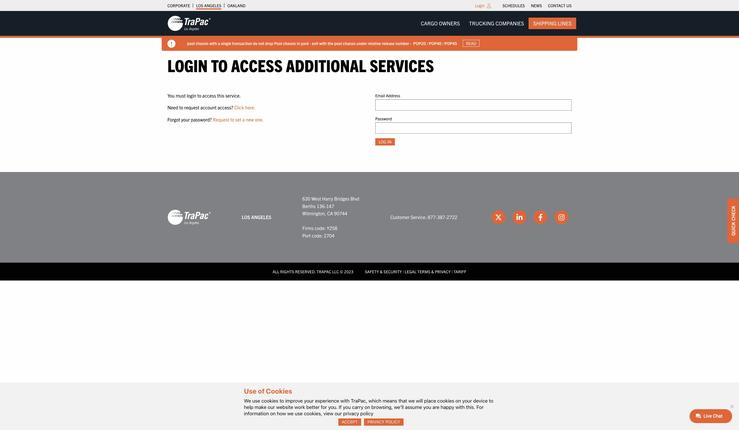 Task type: vqa. For each thing, say whether or not it's contained in the screenshot.
10/21/2023 03:00
no



Task type: describe. For each thing, give the bounding box(es) containing it.
help
[[244, 404, 253, 410]]

los angeles link
[[196, 1, 221, 10]]

in
[[297, 41, 300, 46]]

how
[[277, 411, 286, 417]]

one.
[[255, 117, 264, 122]]

access?
[[218, 105, 233, 110]]

must
[[176, 93, 186, 98]]

click
[[234, 105, 244, 110]]

set
[[235, 117, 241, 122]]

to up website
[[280, 398, 284, 404]]

request
[[184, 105, 199, 110]]

0 horizontal spatial we
[[287, 411, 294, 417]]

customer service: 877-387-2722
[[390, 214, 457, 220]]

1 / from the left
[[427, 41, 428, 46]]

do
[[253, 41, 257, 46]]

login for login to access additional services
[[167, 55, 208, 76]]

check
[[730, 206, 736, 221]]

email
[[375, 93, 385, 98]]

1 & from the left
[[380, 269, 383, 274]]

login link
[[475, 3, 485, 8]]

real-time yard status link
[[508, 47, 571, 54]]

read link
[[463, 40, 480, 47]]

with left the this.
[[456, 404, 465, 410]]

quick check
[[730, 206, 736, 236]]

light image
[[487, 3, 491, 8]]

ca
[[327, 211, 333, 216]]

safety & security link
[[365, 269, 402, 274]]

firms code:  y258 port code:  2704
[[302, 225, 337, 238]]

2 / from the left
[[442, 41, 444, 46]]

legal
[[405, 269, 417, 274]]

inbound delivery summary link
[[438, 95, 500, 102]]

Password password field
[[375, 122, 572, 134]]

firms
[[302, 225, 314, 231]]

safety & security | legal terms & privacy | tariff
[[365, 269, 466, 274]]

shipping lines menu item
[[432, 18, 576, 128]]

block
[[458, 110, 468, 115]]

quick check link
[[728, 199, 739, 243]]

lines
[[558, 20, 572, 27]]

address
[[386, 93, 400, 98]]

1 vertical spatial code:
[[312, 233, 323, 238]]

contact us
[[548, 3, 572, 8]]

0 vertical spatial code:
[[315, 225, 326, 231]]

Email Address text field
[[375, 99, 572, 111]]

0 vertical spatial our
[[268, 404, 275, 410]]

to down single
[[211, 55, 228, 76]]

1 | from the left
[[403, 269, 404, 274]]

browsing,
[[371, 404, 393, 410]]

service.
[[225, 93, 241, 98]]

©
[[340, 269, 343, 274]]

harry
[[322, 196, 333, 202]]

2023
[[344, 269, 353, 274]]

pop20
[[413, 41, 426, 46]]

services inside menu item
[[442, 39, 463, 44]]

additional
[[286, 55, 366, 76]]

cargo owners link
[[416, 18, 465, 29]]

quick
[[730, 222, 736, 236]]

to right device
[[489, 398, 493, 404]]

menu bar containing cargo owners
[[416, 18, 576, 128]]

contact us link
[[548, 1, 572, 10]]

policy
[[360, 411, 373, 417]]

pop45
[[444, 41, 457, 46]]

0 vertical spatial delivery
[[458, 96, 472, 101]]

wilmington,
[[302, 211, 326, 216]]

work
[[295, 404, 305, 410]]

view
[[323, 411, 333, 417]]

click here. link
[[234, 105, 255, 110]]

west
[[311, 196, 321, 202]]

improve
[[285, 398, 303, 404]]

for
[[477, 404, 484, 410]]

contact
[[548, 3, 566, 8]]

136-
[[317, 203, 326, 209]]

menu bar containing schedules
[[500, 1, 575, 10]]

schedules link
[[503, 1, 525, 10]]

all rights reserved. trapac llc © 2023
[[273, 269, 353, 274]]

need
[[167, 105, 178, 110]]

make
[[255, 404, 266, 410]]

port
[[302, 233, 311, 238]]

read
[[466, 41, 476, 46]]

real-
[[513, 48, 522, 53]]

customer
[[390, 214, 410, 220]]

tariff
[[454, 269, 466, 274]]

0 horizontal spatial on
[[270, 411, 276, 417]]

2 you from the left
[[423, 404, 431, 410]]

for
[[321, 404, 327, 410]]

login
[[187, 93, 196, 98]]

blvd
[[351, 196, 359, 202]]

this.
[[466, 404, 475, 410]]

1 vertical spatial our
[[335, 411, 342, 417]]

angeles inside footer
[[251, 214, 271, 220]]

single
[[221, 41, 231, 46]]

login to access additional services
[[167, 55, 434, 76]]

this
[[217, 93, 224, 98]]

a inside main content
[[242, 117, 245, 122]]

inbound for inbound delivery summary
[[442, 96, 457, 101]]

exit
[[312, 41, 318, 46]]

experience
[[315, 398, 339, 404]]

all
[[273, 269, 279, 274]]

los angeles image for "banner" on the top of page containing cargo owners
[[167, 15, 211, 31]]

with left single
[[210, 41, 217, 46]]

2 cookies from the left
[[437, 398, 454, 404]]

safety
[[365, 269, 379, 274]]

2 | from the left
[[452, 269, 453, 274]]

inbound block delivery
[[442, 110, 483, 115]]

1 chassis from the left
[[196, 41, 209, 46]]

accept
[[342, 420, 358, 425]]

time
[[522, 48, 531, 53]]

shipping
[[533, 20, 557, 27]]

service:
[[411, 214, 427, 220]]

privacy policy link
[[364, 419, 404, 426]]

services menu
[[432, 29, 576, 128]]

2 & from the left
[[431, 269, 434, 274]]

1 cookies from the left
[[261, 398, 278, 404]]

corporate
[[167, 3, 190, 8]]

happy
[[441, 404, 454, 410]]

a inside 'services' menu item
[[453, 48, 455, 53]]

companies
[[496, 20, 524, 27]]

request to set a new one. link
[[213, 117, 264, 122]]

tariff link
[[454, 269, 466, 274]]

website
[[276, 404, 293, 410]]



Task type: locate. For each thing, give the bounding box(es) containing it.
los angeles image for footer containing 630 west harry bridges blvd
[[167, 209, 211, 225]]

of
[[258, 387, 265, 395]]

0 horizontal spatial a
[[218, 41, 220, 46]]

not
[[258, 41, 264, 46]]

privacy inside footer
[[435, 269, 451, 274]]

we down website
[[287, 411, 294, 417]]

on left "how"
[[270, 411, 276, 417]]

number
[[396, 41, 409, 46]]

pool right 'the'
[[334, 41, 342, 46]]

los angeles image inside footer
[[167, 209, 211, 225]]

pool right solid "icon"
[[187, 41, 195, 46]]

- left exit
[[310, 41, 311, 46]]

a right the set
[[242, 117, 245, 122]]

2 los angeles image from the top
[[167, 209, 211, 225]]

on up policy
[[365, 404, 370, 410]]

solid image
[[167, 40, 176, 48]]

630 west harry bridges blvd berths 136-147 wilmington, ca 90744
[[302, 196, 359, 216]]

1 vertical spatial login
[[167, 55, 208, 76]]

0 horizontal spatial your
[[181, 117, 190, 122]]

0 horizontal spatial cookies
[[261, 398, 278, 404]]

|
[[403, 269, 404, 274], [452, 269, 453, 274]]

0 vertical spatial angeles
[[204, 3, 221, 8]]

2 horizontal spatial chassis
[[343, 41, 356, 46]]

1 horizontal spatial use
[[295, 411, 303, 417]]

0 horizontal spatial you
[[343, 404, 351, 410]]

1 horizontal spatial services
[[442, 39, 463, 44]]

1 horizontal spatial los angeles
[[242, 214, 271, 220]]

password
[[375, 116, 392, 121]]

0 vertical spatial services
[[442, 39, 463, 44]]

security
[[384, 269, 402, 274]]

track a container link
[[438, 47, 500, 54]]

1 horizontal spatial angeles
[[251, 214, 271, 220]]

menu inside services menu
[[438, 47, 500, 122]]

menu containing track a container
[[438, 47, 500, 122]]

your right forgot
[[181, 117, 190, 122]]

policy
[[386, 420, 400, 425]]

2 inbound from the top
[[442, 110, 457, 115]]

you right if
[[343, 404, 351, 410]]

2 horizontal spatial a
[[453, 48, 455, 53]]

to right the 'need'
[[179, 105, 183, 110]]

track a container
[[442, 48, 473, 53]]

use up "make"
[[252, 398, 260, 404]]

no image
[[729, 404, 735, 409]]

1 horizontal spatial pool
[[334, 41, 342, 46]]

berths
[[302, 203, 316, 209]]

2 horizontal spatial on
[[456, 398, 461, 404]]

information
[[244, 411, 269, 417]]

news
[[531, 3, 542, 8]]

yard
[[532, 48, 539, 53]]

0 vertical spatial login
[[475, 3, 485, 8]]

inbound left the block
[[442, 110, 457, 115]]

your up the this.
[[462, 398, 472, 404]]

login for 'login' link
[[475, 3, 485, 8]]

footer containing 630 west harry bridges blvd
[[0, 172, 739, 281]]

1 los angeles image from the top
[[167, 15, 211, 31]]

877-
[[428, 214, 437, 220]]

1 horizontal spatial our
[[335, 411, 342, 417]]

0 horizontal spatial use
[[252, 398, 260, 404]]

our right "make"
[[268, 404, 275, 410]]

1 vertical spatial los angeles
[[242, 214, 271, 220]]

0 vertical spatial inbound
[[442, 96, 457, 101]]

& right "safety"
[[380, 269, 383, 274]]

0 vertical spatial los
[[196, 3, 203, 8]]

accept link
[[338, 419, 361, 426]]

1 vertical spatial inbound
[[442, 110, 457, 115]]

1 vertical spatial a
[[453, 48, 455, 53]]

our
[[268, 404, 275, 410], [335, 411, 342, 417]]

to
[[211, 55, 228, 76], [197, 93, 201, 98], [179, 105, 183, 110], [230, 117, 234, 122], [280, 398, 284, 404], [489, 398, 493, 404]]

0 horizontal spatial services
[[370, 55, 434, 76]]

0 vertical spatial use
[[252, 398, 260, 404]]

los angeles image
[[167, 15, 211, 31], [167, 209, 211, 225]]

corporate link
[[167, 1, 190, 10]]

with
[[210, 41, 217, 46], [319, 41, 327, 46], [340, 398, 350, 404], [456, 404, 465, 410]]

1 inbound from the top
[[442, 96, 457, 101]]

1 horizontal spatial |
[[452, 269, 453, 274]]

1 vertical spatial los angeles image
[[167, 209, 211, 225]]

inbound for inbound block delivery
[[442, 110, 457, 115]]

2 horizontal spatial your
[[462, 398, 472, 404]]

| left legal
[[403, 269, 404, 274]]

services up track a container on the right top of page
[[442, 39, 463, 44]]

387-
[[437, 214, 447, 220]]

cookies up "make"
[[261, 398, 278, 404]]

we up assume
[[408, 398, 415, 404]]

none submit inside login to access additional services main content
[[375, 138, 395, 146]]

2 vertical spatial on
[[270, 411, 276, 417]]

to right login
[[197, 93, 201, 98]]

trucking
[[469, 20, 494, 27]]

los inside los angeles "link"
[[196, 3, 203, 8]]

0 vertical spatial we
[[408, 398, 415, 404]]

here.
[[245, 105, 255, 110]]

your up better
[[304, 398, 314, 404]]

1 horizontal spatial privacy
[[435, 269, 451, 274]]

/ left pop40
[[427, 41, 428, 46]]

1 horizontal spatial your
[[304, 398, 314, 404]]

/ left pop45 on the right of page
[[442, 41, 444, 46]]

los
[[196, 3, 203, 8], [242, 214, 250, 220]]

delivery up the block
[[458, 96, 472, 101]]

chassis left single
[[196, 41, 209, 46]]

services menu item
[[438, 36, 500, 122]]

0 horizontal spatial our
[[268, 404, 275, 410]]

630
[[302, 196, 310, 202]]

inbound block delivery link
[[438, 109, 500, 116]]

1 horizontal spatial on
[[365, 404, 370, 410]]

1 vertical spatial privacy
[[368, 420, 384, 425]]

0 horizontal spatial los angeles
[[196, 3, 221, 8]]

cookies
[[266, 387, 292, 395]]

owners
[[439, 20, 460, 27]]

1 you from the left
[[343, 404, 351, 410]]

1 horizontal spatial /
[[442, 41, 444, 46]]

services down number
[[370, 55, 434, 76]]

you down place
[[423, 404, 431, 410]]

services
[[442, 39, 463, 44], [370, 55, 434, 76]]

to left the set
[[230, 117, 234, 122]]

147
[[326, 203, 334, 209]]

0 horizontal spatial &
[[380, 269, 383, 274]]

trucking companies
[[469, 20, 524, 27]]

y258
[[327, 225, 337, 231]]

2 - from the left
[[410, 41, 411, 46]]

summary
[[473, 96, 489, 101]]

schedules
[[503, 3, 525, 8]]

0 horizontal spatial -
[[310, 41, 311, 46]]

1 horizontal spatial chassis
[[283, 41, 296, 46]]

means
[[383, 398, 397, 404]]

device
[[473, 398, 488, 404]]

0 vertical spatial on
[[456, 398, 461, 404]]

login down solid "icon"
[[167, 55, 208, 76]]

code: up 2704
[[315, 225, 326, 231]]

your inside login to access additional services main content
[[181, 117, 190, 122]]

login
[[475, 3, 485, 8], [167, 55, 208, 76]]

forgot
[[167, 117, 180, 122]]

0 horizontal spatial chassis
[[196, 41, 209, 46]]

0 vertical spatial los angeles image
[[167, 15, 211, 31]]

we
[[408, 398, 415, 404], [287, 411, 294, 417]]

delivery
[[458, 96, 472, 101], [468, 110, 483, 115]]

reserved.
[[295, 269, 316, 274]]

3 chassis from the left
[[343, 41, 356, 46]]

pool
[[274, 41, 282, 46]]

angeles inside "link"
[[204, 3, 221, 8]]

chassis left under
[[343, 41, 356, 46]]

-
[[310, 41, 311, 46], [410, 41, 411, 46]]

news link
[[531, 1, 542, 10]]

on
[[456, 398, 461, 404], [365, 404, 370, 410], [270, 411, 276, 417]]

1 horizontal spatial a
[[242, 117, 245, 122]]

on left device
[[456, 398, 461, 404]]

request
[[213, 117, 229, 122]]

banner containing cargo owners
[[0, 11, 739, 128]]

& right terms
[[431, 269, 434, 274]]

transaction
[[232, 41, 252, 46]]

0 vertical spatial los angeles
[[196, 3, 221, 8]]

oakland link
[[227, 1, 246, 10]]

login inside main content
[[167, 55, 208, 76]]

0 horizontal spatial privacy
[[368, 420, 384, 425]]

0 vertical spatial privacy
[[435, 269, 451, 274]]

use down work
[[295, 411, 303, 417]]

login to access additional services main content
[[162, 55, 577, 155]]

carry
[[352, 404, 363, 410]]

relative
[[368, 41, 381, 46]]

a right track
[[453, 48, 455, 53]]

1 vertical spatial use
[[295, 411, 303, 417]]

1 vertical spatial angeles
[[251, 214, 271, 220]]

0 horizontal spatial login
[[167, 55, 208, 76]]

the
[[328, 41, 333, 46]]

code: right port
[[312, 233, 323, 238]]

privacy left tariff link
[[435, 269, 451, 274]]

chassis left in in the top of the page
[[283, 41, 296, 46]]

1 horizontal spatial cookies
[[437, 398, 454, 404]]

if
[[339, 404, 342, 410]]

None submit
[[375, 138, 395, 146]]

1 vertical spatial delivery
[[468, 110, 483, 115]]

2 pool from the left
[[334, 41, 342, 46]]

you
[[167, 93, 175, 98]]

los angeles inside footer
[[242, 214, 271, 220]]

menu
[[438, 47, 500, 122]]

login left light image
[[475, 3, 485, 8]]

1 - from the left
[[310, 41, 311, 46]]

1 pool from the left
[[187, 41, 195, 46]]

0 vertical spatial menu bar
[[500, 1, 575, 10]]

- right number
[[410, 41, 411, 46]]

banner
[[0, 11, 739, 128]]

use of cookies we use cookies to improve your experience with trapac, which means that we will place cookies on your device to help make our website work better for you. if you carry on browsing, we'll assume you are happy with this. for information on how we use cookies, view our privacy policy
[[244, 387, 493, 417]]

1 vertical spatial services
[[370, 55, 434, 76]]

delivery right the block
[[468, 110, 483, 115]]

0 horizontal spatial pool
[[187, 41, 195, 46]]

0 vertical spatial a
[[218, 41, 220, 46]]

footer
[[0, 172, 739, 281]]

bridges
[[334, 196, 349, 202]]

pool
[[187, 41, 195, 46], [334, 41, 342, 46]]

2 vertical spatial a
[[242, 117, 245, 122]]

release
[[382, 41, 395, 46]]

los angeles image inside "banner"
[[167, 15, 211, 31]]

0 horizontal spatial angeles
[[204, 3, 221, 8]]

cookies up happy at the right
[[437, 398, 454, 404]]

1 vertical spatial menu bar
[[416, 18, 576, 128]]

services inside main content
[[370, 55, 434, 76]]

privacy
[[435, 269, 451, 274], [368, 420, 384, 425]]

menu bar
[[500, 1, 575, 10], [416, 18, 576, 128]]

with left 'the'
[[319, 41, 327, 46]]

| left tariff link
[[452, 269, 453, 274]]

inbound up inbound block delivery
[[442, 96, 457, 101]]

cookies,
[[304, 411, 322, 417]]

that
[[399, 398, 407, 404]]

0 horizontal spatial |
[[403, 269, 404, 274]]

you
[[343, 404, 351, 410], [423, 404, 431, 410]]

access
[[202, 93, 216, 98]]

better
[[306, 404, 320, 410]]

1 vertical spatial we
[[287, 411, 294, 417]]

1 horizontal spatial -
[[410, 41, 411, 46]]

with up if
[[340, 398, 350, 404]]

our down if
[[335, 411, 342, 417]]

privacy inside privacy policy link
[[368, 420, 384, 425]]

cargo owners
[[421, 20, 460, 27]]

/
[[427, 41, 428, 46], [442, 41, 444, 46]]

privacy down policy
[[368, 420, 384, 425]]

2 chassis from the left
[[283, 41, 296, 46]]

1 horizontal spatial &
[[431, 269, 434, 274]]

1 horizontal spatial we
[[408, 398, 415, 404]]

0 horizontal spatial /
[[427, 41, 428, 46]]

1 horizontal spatial los
[[242, 214, 250, 220]]

1 horizontal spatial login
[[475, 3, 485, 8]]

you must login to access this service.
[[167, 93, 241, 98]]

llc
[[332, 269, 339, 274]]

container
[[456, 48, 473, 53]]

0 horizontal spatial los
[[196, 3, 203, 8]]

1 vertical spatial los
[[242, 214, 250, 220]]

track
[[442, 48, 452, 53]]

1 vertical spatial on
[[365, 404, 370, 410]]

privacy policy
[[368, 420, 400, 425]]

angeles
[[204, 3, 221, 8], [251, 214, 271, 220]]

1 horizontal spatial you
[[423, 404, 431, 410]]

a left single
[[218, 41, 220, 46]]



